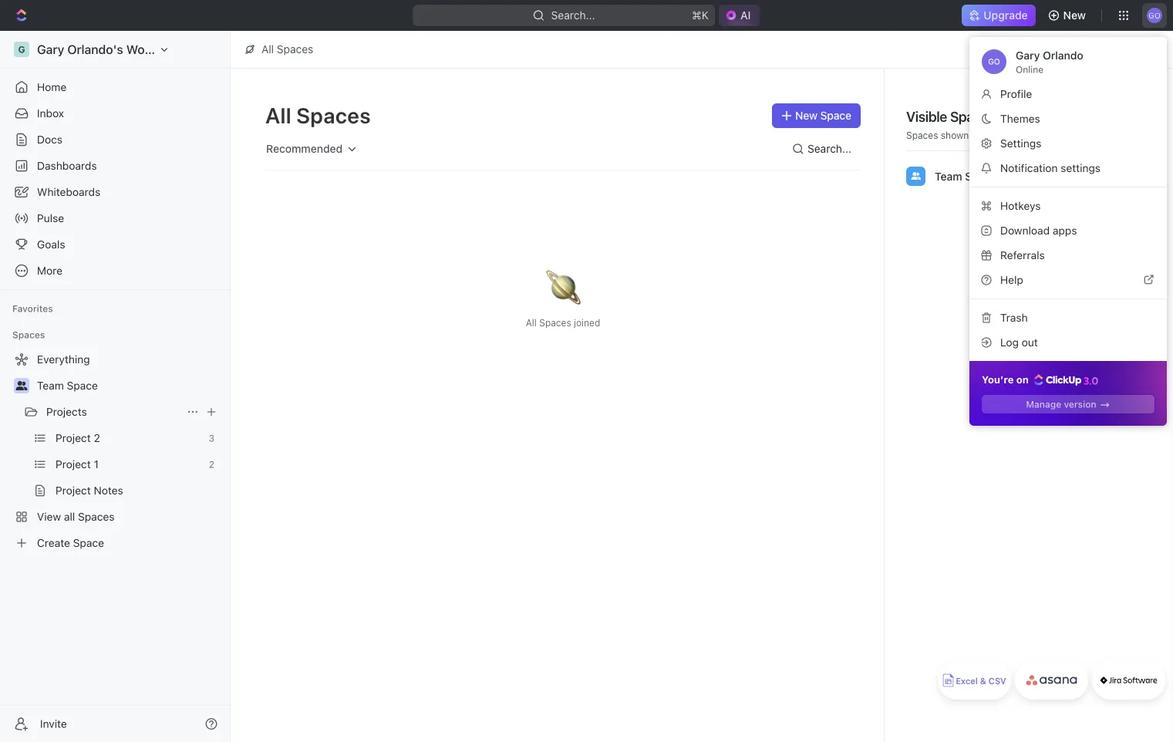 Task type: describe. For each thing, give the bounding box(es) containing it.
profile button
[[976, 82, 1161, 106]]

in
[[972, 130, 980, 140]]

spaces inside sidebar navigation
[[12, 329, 45, 340]]

excel & csv
[[956, 676, 1007, 686]]

whiteboards link
[[6, 180, 224, 204]]

hotkeys
[[1001, 199, 1041, 212]]

⌘k
[[692, 9, 709, 22]]

referrals button
[[976, 243, 1161, 268]]

home
[[37, 81, 67, 93]]

sidebar.
[[1021, 130, 1056, 140]]

version
[[1064, 399, 1097, 410]]

0 horizontal spatial search...
[[551, 9, 595, 22]]

new for new space
[[795, 109, 818, 122]]

2 vertical spatial all
[[526, 317, 537, 328]]

profile
[[1001, 88, 1033, 100]]

new button
[[1042, 3, 1096, 28]]

log out
[[1001, 336, 1038, 349]]

0 vertical spatial all
[[262, 43, 274, 56]]

goals
[[37, 238, 65, 251]]

manage version button
[[982, 395, 1155, 414]]

online
[[1016, 64, 1044, 75]]

whiteboards
[[37, 186, 100, 198]]

shown
[[941, 130, 969, 140]]

space inside the "team space" 'link'
[[67, 379, 98, 392]]

manage version
[[1026, 399, 1097, 410]]

team inside 'link'
[[37, 379, 64, 392]]

notification
[[1001, 162, 1058, 174]]

pulse link
[[6, 206, 224, 231]]

0 vertical spatial team space
[[935, 170, 997, 182]]

settings button
[[976, 131, 1161, 156]]

log
[[1001, 336, 1019, 349]]

new space button
[[772, 103, 861, 128]]

1 vertical spatial all
[[265, 102, 292, 128]]

space inside new space button
[[821, 109, 852, 122]]

pulse
[[37, 212, 64, 225]]

go inside "dropdown button"
[[1149, 11, 1161, 20]]

visible
[[907, 108, 947, 125]]

you're
[[982, 374, 1014, 385]]

your
[[982, 130, 1001, 140]]

trash
[[1001, 311, 1028, 324]]

1 vertical spatial all spaces
[[265, 102, 371, 128]]

help button
[[976, 268, 1161, 292]]

dashboards
[[37, 159, 97, 172]]

tree inside sidebar navigation
[[6, 347, 224, 555]]

trash button
[[976, 306, 1161, 330]]

left
[[1004, 130, 1018, 140]]

docs
[[37, 133, 62, 146]]

user group image
[[16, 381, 27, 390]]

invite
[[40, 718, 67, 730]]

referrals
[[1001, 249, 1045, 262]]



Task type: vqa. For each thing, say whether or not it's contained in the screenshot.
get
no



Task type: locate. For each thing, give the bounding box(es) containing it.
settings
[[1001, 137, 1042, 150]]

all spaces
[[262, 43, 313, 56], [265, 102, 371, 128]]

search...
[[551, 9, 595, 22], [808, 142, 852, 155]]

0 horizontal spatial space
[[67, 379, 98, 392]]

space down in
[[965, 170, 997, 182]]

favorites
[[12, 303, 53, 314]]

go button
[[1143, 3, 1167, 28]]

0 horizontal spatial team
[[37, 379, 64, 392]]

1 horizontal spatial team space
[[935, 170, 997, 182]]

csv
[[989, 676, 1007, 686]]

1 horizontal spatial new
[[1064, 9, 1086, 22]]

1 vertical spatial new
[[795, 109, 818, 122]]

home link
[[6, 75, 224, 100]]

space
[[821, 109, 852, 122], [965, 170, 997, 182], [67, 379, 98, 392]]

go
[[1149, 11, 1161, 20], [989, 57, 1000, 66]]

new for new
[[1064, 9, 1086, 22]]

space up search... button
[[821, 109, 852, 122]]

team space down in
[[935, 170, 997, 182]]

settings
[[1061, 162, 1101, 174]]

0 vertical spatial new
[[1064, 9, 1086, 22]]

1 vertical spatial team space
[[37, 379, 98, 392]]

1 vertical spatial team
[[37, 379, 64, 392]]

1 horizontal spatial team
[[935, 170, 963, 182]]

0 vertical spatial team
[[935, 170, 963, 182]]

search... button
[[786, 137, 861, 161]]

new inside button
[[1064, 9, 1086, 22]]

new space
[[795, 109, 852, 122]]

joined
[[574, 317, 600, 328]]

excel
[[956, 676, 978, 686]]

1 horizontal spatial go
[[1149, 11, 1161, 20]]

team right user group icon
[[37, 379, 64, 392]]

0 vertical spatial search...
[[551, 9, 595, 22]]

inbox
[[37, 107, 64, 120]]

out
[[1022, 336, 1038, 349]]

1 vertical spatial search...
[[808, 142, 852, 155]]

projects
[[46, 405, 87, 418]]

projects link
[[46, 400, 181, 424]]

&
[[980, 676, 987, 686]]

docs link
[[6, 127, 224, 152]]

tree containing team space
[[6, 347, 224, 555]]

team space up projects
[[37, 379, 98, 392]]

all spaces joined
[[526, 317, 600, 328]]

1 horizontal spatial space
[[821, 109, 852, 122]]

dashboards link
[[6, 154, 224, 178]]

hotkeys button
[[976, 194, 1161, 218]]

manage
[[1026, 399, 1062, 410]]

0 vertical spatial all spaces
[[262, 43, 313, 56]]

2 vertical spatial space
[[67, 379, 98, 392]]

spaces
[[277, 43, 313, 56], [296, 102, 371, 128], [950, 108, 996, 125], [907, 130, 938, 140], [539, 317, 571, 328], [12, 329, 45, 340]]

search... inside button
[[808, 142, 852, 155]]

visible spaces spaces shown in your left sidebar.
[[907, 108, 1056, 140]]

tree
[[6, 347, 224, 555]]

sidebar navigation
[[0, 31, 231, 742]]

0 horizontal spatial go
[[989, 57, 1000, 66]]

download apps button
[[976, 218, 1161, 243]]

upgrade
[[984, 9, 1028, 22]]

new up orlando
[[1064, 9, 1086, 22]]

you're on
[[982, 374, 1032, 385]]

space up projects
[[67, 379, 98, 392]]

new up search... button
[[795, 109, 818, 122]]

upgrade link
[[962, 5, 1036, 26]]

1 vertical spatial space
[[965, 170, 997, 182]]

notification settings
[[1001, 162, 1101, 174]]

download apps
[[1001, 224, 1077, 237]]

0 vertical spatial go
[[1149, 11, 1161, 20]]

apps
[[1053, 224, 1077, 237]]

help
[[1001, 273, 1024, 286]]

gary
[[1016, 49, 1040, 62]]

new inside button
[[795, 109, 818, 122]]

2 horizontal spatial space
[[965, 170, 997, 182]]

0 vertical spatial space
[[821, 109, 852, 122]]

team space inside 'link'
[[37, 379, 98, 392]]

log out button
[[976, 330, 1161, 355]]

team right user group image
[[935, 170, 963, 182]]

download
[[1001, 224, 1050, 237]]

notification settings button
[[976, 156, 1161, 181]]

team space
[[935, 170, 997, 182], [37, 379, 98, 392]]

themes button
[[976, 106, 1161, 131]]

gary orlando online
[[1016, 49, 1084, 75]]

on
[[1017, 374, 1029, 385]]

0 horizontal spatial new
[[795, 109, 818, 122]]

1 vertical spatial go
[[989, 57, 1000, 66]]

0 horizontal spatial team space
[[37, 379, 98, 392]]

1 horizontal spatial search...
[[808, 142, 852, 155]]

new
[[1064, 9, 1086, 22], [795, 109, 818, 122]]

team
[[935, 170, 963, 182], [37, 379, 64, 392]]

orlando
[[1043, 49, 1084, 62]]

favorites button
[[6, 299, 59, 318]]

inbox link
[[6, 101, 224, 126]]

all
[[262, 43, 274, 56], [265, 102, 292, 128], [526, 317, 537, 328]]

goals link
[[6, 232, 224, 257]]

themes
[[1001, 112, 1041, 125]]

user group image
[[911, 172, 921, 180]]

excel & csv link
[[938, 661, 1011, 700]]

team space link
[[37, 373, 221, 398]]



